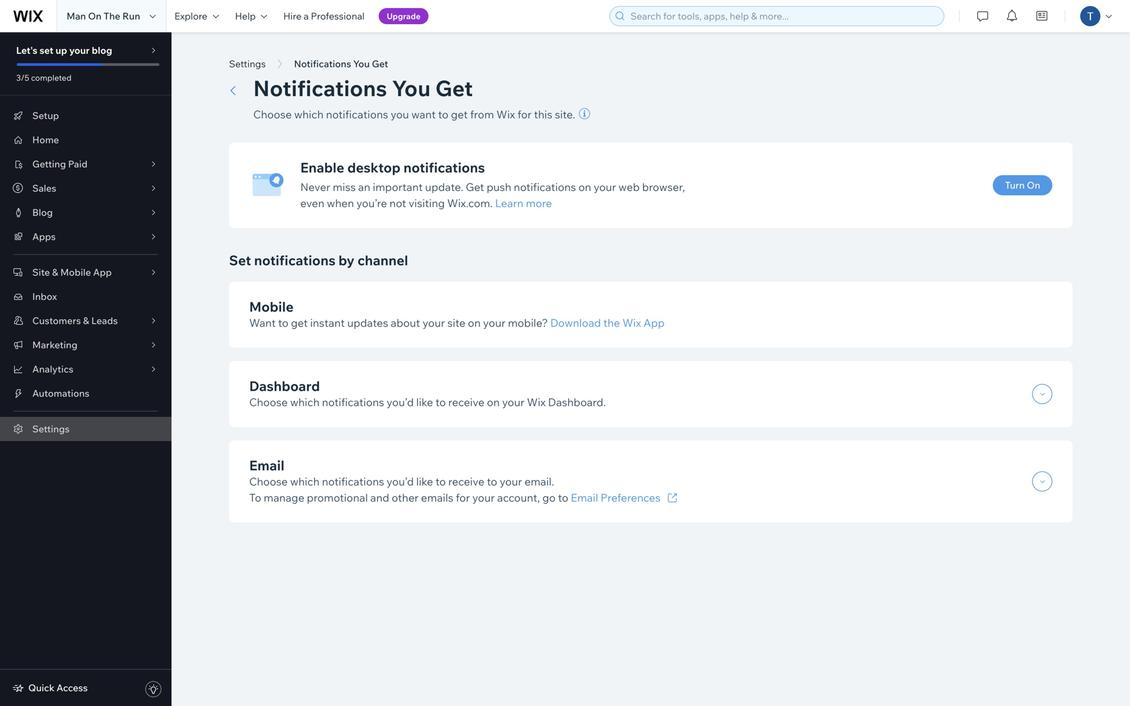 Task type: vqa. For each thing, say whether or not it's contained in the screenshot.
symbols
no



Task type: describe. For each thing, give the bounding box(es) containing it.
completed
[[31, 73, 72, 83]]

man on the run
[[67, 10, 140, 22]]

you'd for dashboard
[[387, 396, 414, 409]]

enable
[[301, 159, 345, 176]]

hire a professional link
[[275, 0, 373, 32]]

web
[[619, 180, 640, 194]]

dashboard
[[249, 378, 320, 395]]

turn
[[1006, 179, 1026, 191]]

more
[[526, 197, 553, 210]]

blog button
[[0, 201, 172, 225]]

email for email choose which notifications you'd like to receive to your email.
[[249, 457, 285, 474]]

on for dashboard
[[487, 396, 500, 409]]

1 horizontal spatial for
[[518, 108, 532, 121]]

manage
[[264, 491, 305, 505]]

paid
[[68, 158, 88, 170]]

site
[[32, 267, 50, 278]]

promotional
[[307, 491, 368, 505]]

explore
[[175, 10, 208, 22]]

on for turn
[[1028, 179, 1041, 191]]

apps button
[[0, 225, 172, 249]]

a
[[304, 10, 309, 22]]

& for site
[[52, 267, 58, 278]]

enable desktop notifications
[[301, 159, 485, 176]]

setup link
[[0, 104, 172, 128]]

dashboard choose which notifications you'd like to receive on your wix dashboard.
[[249, 378, 606, 409]]

automations link
[[0, 382, 172, 406]]

1 vertical spatial get
[[436, 74, 473, 102]]

quick
[[28, 683, 54, 694]]

you
[[391, 108, 409, 121]]

emails
[[421, 491, 454, 505]]

from
[[471, 108, 494, 121]]

other
[[392, 491, 419, 505]]

on for man
[[88, 10, 102, 22]]

app inside dropdown button
[[93, 267, 112, 278]]

inbox
[[32, 291, 57, 303]]

mobile want to get instant updates about your site on your mobile? download the wix app
[[249, 299, 665, 330]]

channel
[[358, 252, 408, 269]]

3/5
[[16, 73, 29, 83]]

to inside the dashboard choose which notifications you'd like to receive on your wix dashboard.
[[436, 396, 446, 409]]

email choose which notifications you'd like to receive to your email.
[[249, 457, 555, 489]]

access
[[57, 683, 88, 694]]

when
[[327, 197, 354, 210]]

turn on
[[1006, 179, 1041, 191]]

help
[[235, 10, 256, 22]]

site & mobile app
[[32, 267, 112, 278]]

choose for email
[[249, 475, 288, 489]]

upgrade
[[387, 11, 421, 21]]

turn on button
[[994, 175, 1053, 196]]

update.
[[425, 180, 464, 194]]

setup
[[32, 110, 59, 122]]

to
[[249, 491, 261, 505]]

the
[[104, 10, 120, 22]]

0 vertical spatial which
[[294, 108, 324, 121]]

you inside "button"
[[354, 58, 370, 70]]

Search for tools, apps, help & more... field
[[627, 7, 941, 26]]

mobile inside site & mobile app dropdown button
[[60, 267, 91, 278]]

preferences
[[601, 491, 661, 505]]

up
[[56, 44, 67, 56]]

by
[[339, 252, 355, 269]]

go
[[543, 491, 556, 505]]

to manage promotional and other emails for your account, go to
[[249, 491, 571, 505]]

customers & leads button
[[0, 309, 172, 333]]

set notifications by channel
[[229, 252, 408, 269]]

about
[[391, 316, 420, 330]]

your left site
[[423, 316, 445, 330]]

push
[[487, 180, 512, 194]]

home link
[[0, 128, 172, 152]]

quick access button
[[12, 683, 88, 695]]

on for never
[[579, 180, 592, 194]]

3/5 completed
[[16, 73, 72, 83]]

wix inside the dashboard choose which notifications you'd like to receive on your wix dashboard.
[[527, 396, 546, 409]]

choose for dashboard
[[249, 396, 288, 409]]

you're
[[357, 197, 387, 210]]

marketing button
[[0, 333, 172, 357]]

blog
[[92, 44, 112, 56]]

getting
[[32, 158, 66, 170]]

important
[[373, 180, 423, 194]]

your inside the dashboard choose which notifications you'd like to receive on your wix dashboard.
[[503, 396, 525, 409]]

email preferences
[[571, 491, 661, 505]]

site
[[448, 316, 466, 330]]

never miss an important update. get push notifications on your web browser, even when you're not visiting wix.com.
[[301, 180, 686, 210]]

which for dashboard
[[290, 396, 320, 409]]

leads
[[91, 315, 118, 327]]

your left account,
[[473, 491, 495, 505]]

analytics button
[[0, 357, 172, 382]]

learn more
[[495, 197, 553, 210]]

choose which notifications you want to get from wix for this site.
[[253, 108, 576, 121]]

run
[[123, 10, 140, 22]]

account,
[[498, 491, 540, 505]]

notifications inside "button"
[[294, 58, 351, 70]]

want
[[249, 316, 276, 330]]

notifications inside email choose which notifications you'd like to receive to your email.
[[322, 475, 384, 489]]



Task type: locate. For each thing, give the bounding box(es) containing it.
which up manage
[[290, 475, 320, 489]]

get
[[451, 108, 468, 121], [291, 316, 308, 330]]

download
[[551, 316, 601, 330]]

inbox link
[[0, 285, 172, 309]]

1 horizontal spatial &
[[83, 315, 89, 327]]

download the wix app button
[[551, 315, 665, 331]]

dashboard.
[[548, 396, 606, 409]]

& inside dropdown button
[[83, 315, 89, 327]]

choose down dashboard
[[249, 396, 288, 409]]

get up from
[[436, 74, 473, 102]]

0 vertical spatial like
[[417, 396, 433, 409]]

email up to
[[249, 457, 285, 474]]

wix left dashboard.
[[527, 396, 546, 409]]

customers
[[32, 315, 81, 327]]

get left instant
[[291, 316, 308, 330]]

quick access
[[28, 683, 88, 694]]

2 horizontal spatial on
[[579, 180, 592, 194]]

your inside sidebar element
[[69, 44, 90, 56]]

your left "mobile?"
[[483, 316, 506, 330]]

1 you'd from the top
[[387, 396, 414, 409]]

1 vertical spatial email
[[571, 491, 599, 505]]

settings inside sidebar element
[[32, 423, 70, 435]]

0 vertical spatial get
[[372, 58, 389, 70]]

like for dashboard
[[417, 396, 433, 409]]

notifications you get down "notifications you get" "button"
[[253, 74, 473, 102]]

0 horizontal spatial email
[[249, 457, 285, 474]]

1 vertical spatial choose
[[249, 396, 288, 409]]

get inside 'never miss an important update. get push notifications on your web browser, even when you're not visiting wix.com.'
[[466, 180, 485, 194]]

hire a professional
[[284, 10, 365, 22]]

settings button
[[222, 54, 273, 74]]

receive for dashboard
[[449, 396, 485, 409]]

& right site
[[52, 267, 58, 278]]

mobile up want
[[249, 299, 294, 315]]

professional
[[311, 10, 365, 22]]

1 horizontal spatial app
[[644, 316, 665, 330]]

settings down automations on the left bottom of page
[[32, 423, 70, 435]]

2 vertical spatial get
[[466, 180, 485, 194]]

visiting
[[409, 197, 445, 210]]

1 horizontal spatial settings
[[229, 58, 266, 70]]

on inside the dashboard choose which notifications you'd like to receive on your wix dashboard.
[[487, 396, 500, 409]]

& left leads
[[83, 315, 89, 327]]

this
[[534, 108, 553, 121]]

1 horizontal spatial get
[[451, 108, 468, 121]]

which inside email choose which notifications you'd like to receive to your email.
[[290, 475, 320, 489]]

notifications you get
[[294, 58, 389, 70], [253, 74, 473, 102]]

choose inside email choose which notifications you'd like to receive to your email.
[[249, 475, 288, 489]]

0 horizontal spatial &
[[52, 267, 58, 278]]

notifications you get down professional
[[294, 58, 389, 70]]

you down professional
[[354, 58, 370, 70]]

sidebar element
[[0, 32, 172, 707]]

choose inside the dashboard choose which notifications you'd like to receive on your wix dashboard.
[[249, 396, 288, 409]]

apps
[[32, 231, 56, 243]]

choose up to
[[249, 475, 288, 489]]

you'd for email
[[387, 475, 414, 489]]

learn
[[495, 197, 524, 210]]

you'd
[[387, 396, 414, 409], [387, 475, 414, 489]]

& inside dropdown button
[[52, 267, 58, 278]]

receive inside the dashboard choose which notifications you'd like to receive on your wix dashboard.
[[449, 396, 485, 409]]

wix right the the
[[623, 316, 642, 330]]

browser,
[[643, 180, 686, 194]]

you'd inside email choose which notifications you'd like to receive to your email.
[[387, 475, 414, 489]]

set
[[229, 252, 251, 269]]

analytics
[[32, 364, 73, 375]]

email right go
[[571, 491, 599, 505]]

set
[[40, 44, 53, 56]]

1 horizontal spatial on
[[1028, 179, 1041, 191]]

0 horizontal spatial you
[[354, 58, 370, 70]]

2 vertical spatial wix
[[527, 396, 546, 409]]

get left from
[[451, 108, 468, 121]]

home
[[32, 134, 59, 146]]

man
[[67, 10, 86, 22]]

the
[[604, 316, 621, 330]]

like inside the dashboard choose which notifications you'd like to receive on your wix dashboard.
[[417, 396, 433, 409]]

2 you'd from the top
[[387, 475, 414, 489]]

1 horizontal spatial wix
[[527, 396, 546, 409]]

0 vertical spatial wix
[[497, 108, 515, 121]]

you up choose which notifications you want to get from wix for this site.
[[392, 74, 431, 102]]

2 vertical spatial choose
[[249, 475, 288, 489]]

2 like from the top
[[417, 475, 433, 489]]

automations
[[32, 388, 89, 400]]

settings inside button
[[229, 58, 266, 70]]

0 horizontal spatial wix
[[497, 108, 515, 121]]

on inside 'never miss an important update. get push notifications on your web browser, even when you're not visiting wix.com.'
[[579, 180, 592, 194]]

0 vertical spatial receive
[[449, 396, 485, 409]]

0 vertical spatial email
[[249, 457, 285, 474]]

and
[[371, 491, 390, 505]]

help button
[[227, 0, 275, 32]]

1 horizontal spatial you
[[392, 74, 431, 102]]

1 vertical spatial like
[[417, 475, 433, 489]]

on inside mobile want to get instant updates about your site on your mobile? download the wix app
[[468, 316, 481, 330]]

on right turn
[[1028, 179, 1041, 191]]

1 vertical spatial on
[[468, 316, 481, 330]]

upgrade button
[[379, 8, 429, 24]]

0 horizontal spatial on
[[88, 10, 102, 22]]

mobile
[[60, 267, 91, 278], [249, 299, 294, 315]]

to inside mobile want to get instant updates about your site on your mobile? download the wix app
[[278, 316, 289, 330]]

on left "the"
[[88, 10, 102, 22]]

instant
[[310, 316, 345, 330]]

for right emails
[[456, 491, 470, 505]]

enable desktop notifications image
[[249, 167, 286, 204]]

1 vertical spatial &
[[83, 315, 89, 327]]

email for email preferences
[[571, 491, 599, 505]]

getting paid button
[[0, 152, 172, 176]]

1 vertical spatial notifications
[[253, 74, 387, 102]]

1 vertical spatial you'd
[[387, 475, 414, 489]]

want
[[412, 108, 436, 121]]

0 horizontal spatial on
[[468, 316, 481, 330]]

1 horizontal spatial email
[[571, 491, 599, 505]]

1 horizontal spatial mobile
[[249, 299, 294, 315]]

1 vertical spatial for
[[456, 491, 470, 505]]

& for customers
[[83, 315, 89, 327]]

wix.com.
[[448, 197, 493, 210]]

0 horizontal spatial settings
[[32, 423, 70, 435]]

notifications down "notifications you get" "button"
[[253, 74, 387, 102]]

notifications you get button
[[288, 54, 395, 74]]

0 horizontal spatial mobile
[[60, 267, 91, 278]]

you'd inside the dashboard choose which notifications you'd like to receive on your wix dashboard.
[[387, 396, 414, 409]]

app inside mobile want to get instant updates about your site on your mobile? download the wix app
[[644, 316, 665, 330]]

2 receive from the top
[[449, 475, 485, 489]]

0 vertical spatial &
[[52, 267, 58, 278]]

marketing
[[32, 339, 78, 351]]

let's
[[16, 44, 37, 56]]

for
[[518, 108, 532, 121], [456, 491, 470, 505]]

sales button
[[0, 176, 172, 201]]

receive
[[449, 396, 485, 409], [449, 475, 485, 489]]

email inside 'link'
[[571, 491, 599, 505]]

choose down settings button
[[253, 108, 292, 121]]

1 vertical spatial mobile
[[249, 299, 294, 315]]

settings link
[[0, 417, 172, 442]]

which
[[294, 108, 324, 121], [290, 396, 320, 409], [290, 475, 320, 489]]

receive for email
[[449, 475, 485, 489]]

mobile up inbox link
[[60, 267, 91, 278]]

0 horizontal spatial get
[[291, 316, 308, 330]]

2 vertical spatial on
[[487, 396, 500, 409]]

notifications down hire a professional 'link'
[[294, 58, 351, 70]]

1 vertical spatial you
[[392, 74, 431, 102]]

which inside the dashboard choose which notifications you'd like to receive on your wix dashboard.
[[290, 396, 320, 409]]

get down 'upgrade' button
[[372, 58, 389, 70]]

1 vertical spatial wix
[[623, 316, 642, 330]]

1 vertical spatial on
[[1028, 179, 1041, 191]]

0 vertical spatial you
[[354, 58, 370, 70]]

0 vertical spatial get
[[451, 108, 468, 121]]

notifications you get inside "button"
[[294, 58, 389, 70]]

&
[[52, 267, 58, 278], [83, 315, 89, 327]]

0 horizontal spatial app
[[93, 267, 112, 278]]

0 vertical spatial on
[[579, 180, 592, 194]]

updates
[[347, 316, 389, 330]]

0 vertical spatial choose
[[253, 108, 292, 121]]

your inside 'never miss an important update. get push notifications on your web browser, even when you're not visiting wix.com.'
[[594, 180, 617, 194]]

2 vertical spatial which
[[290, 475, 320, 489]]

site.
[[555, 108, 576, 121]]

your right up on the top
[[69, 44, 90, 56]]

on inside button
[[1028, 179, 1041, 191]]

1 like from the top
[[417, 396, 433, 409]]

your up account,
[[500, 475, 522, 489]]

not
[[390, 197, 407, 210]]

1 vertical spatial settings
[[32, 423, 70, 435]]

which for email
[[290, 475, 320, 489]]

0 vertical spatial for
[[518, 108, 532, 121]]

1 vertical spatial notifications you get
[[253, 74, 473, 102]]

2 horizontal spatial wix
[[623, 316, 642, 330]]

notifications inside 'never miss an important update. get push notifications on your web browser, even when you're not visiting wix.com.'
[[514, 180, 576, 194]]

settings down "help" button
[[229, 58, 266, 70]]

get inside "button"
[[372, 58, 389, 70]]

0 vertical spatial you'd
[[387, 396, 414, 409]]

choose
[[253, 108, 292, 121], [249, 396, 288, 409], [249, 475, 288, 489]]

your left web
[[594, 180, 617, 194]]

1 vertical spatial app
[[644, 316, 665, 330]]

0 vertical spatial app
[[93, 267, 112, 278]]

on
[[88, 10, 102, 22], [1028, 179, 1041, 191]]

even
[[301, 197, 325, 210]]

email.
[[525, 475, 555, 489]]

customers & leads
[[32, 315, 118, 327]]

site & mobile app button
[[0, 261, 172, 285]]

like inside email choose which notifications you'd like to receive to your email.
[[417, 475, 433, 489]]

which up enable
[[294, 108, 324, 121]]

wix right from
[[497, 108, 515, 121]]

settings
[[229, 58, 266, 70], [32, 423, 70, 435]]

mobile inside mobile want to get instant updates about your site on your mobile? download the wix app
[[249, 299, 294, 315]]

1 vertical spatial receive
[[449, 475, 485, 489]]

1 vertical spatial get
[[291, 316, 308, 330]]

notifications inside the dashboard choose which notifications you'd like to receive on your wix dashboard.
[[322, 396, 384, 409]]

like
[[417, 396, 433, 409], [417, 475, 433, 489]]

0 vertical spatial on
[[88, 10, 102, 22]]

wix
[[497, 108, 515, 121], [623, 316, 642, 330], [527, 396, 546, 409]]

your left dashboard.
[[503, 396, 525, 409]]

like for email
[[417, 475, 433, 489]]

0 vertical spatial settings
[[229, 58, 266, 70]]

getting paid
[[32, 158, 88, 170]]

your inside email choose which notifications you'd like to receive to your email.
[[500, 475, 522, 489]]

email inside email choose which notifications you'd like to receive to your email.
[[249, 457, 285, 474]]

app
[[93, 267, 112, 278], [644, 316, 665, 330]]

mobile?
[[508, 316, 548, 330]]

app up inbox link
[[93, 267, 112, 278]]

hire
[[284, 10, 302, 22]]

an
[[358, 180, 371, 194]]

get up wix.com.
[[466, 180, 485, 194]]

0 vertical spatial notifications you get
[[294, 58, 389, 70]]

1 vertical spatial which
[[290, 396, 320, 409]]

app right the the
[[644, 316, 665, 330]]

0 vertical spatial notifications
[[294, 58, 351, 70]]

which down dashboard
[[290, 396, 320, 409]]

miss
[[333, 180, 356, 194]]

0 vertical spatial mobile
[[60, 267, 91, 278]]

1 receive from the top
[[449, 396, 485, 409]]

1 horizontal spatial on
[[487, 396, 500, 409]]

wix inside mobile want to get instant updates about your site on your mobile? download the wix app
[[623, 316, 642, 330]]

get inside mobile want to get instant updates about your site on your mobile? download the wix app
[[291, 316, 308, 330]]

receive inside email choose which notifications you'd like to receive to your email.
[[449, 475, 485, 489]]

for left this
[[518, 108, 532, 121]]

0 horizontal spatial for
[[456, 491, 470, 505]]



